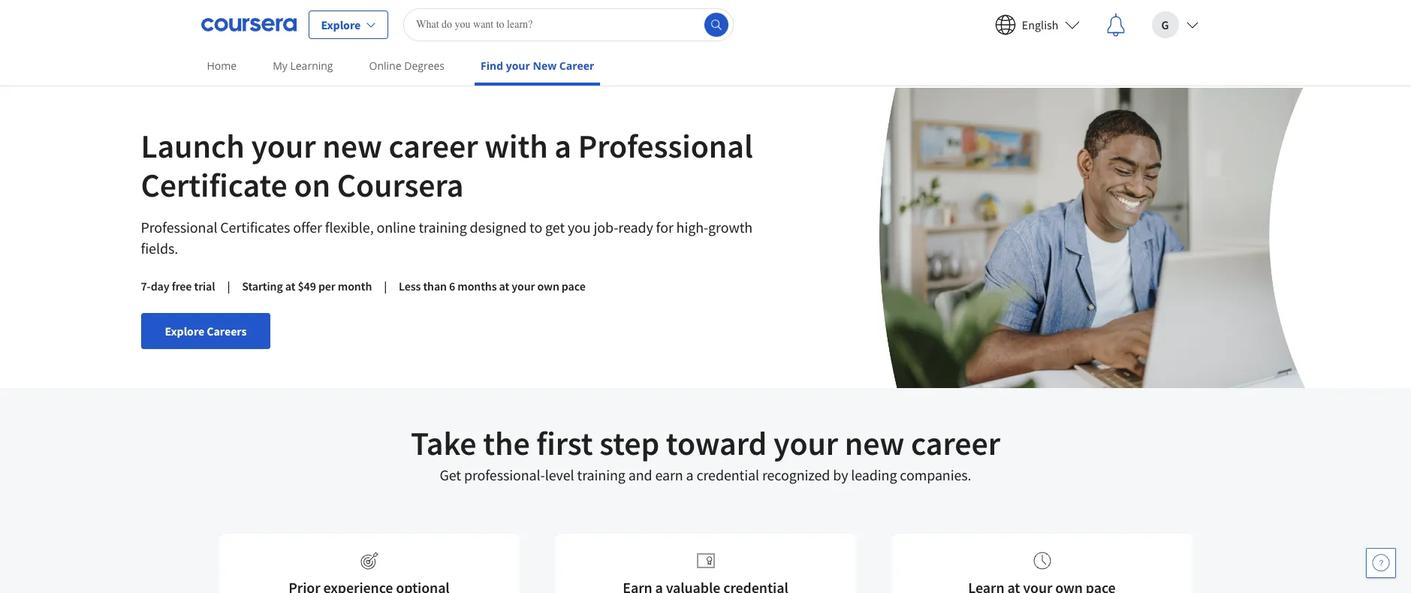 Task type: describe. For each thing, give the bounding box(es) containing it.
launch
[[141, 125, 245, 167]]

online degrees link
[[363, 49, 451, 83]]

get
[[545, 218, 565, 237]]

credential
[[697, 466, 760, 485]]

certificates
[[220, 218, 290, 237]]

a inside launch your new career with a professional certificate on coursera
[[555, 125, 572, 167]]

month | less
[[338, 279, 421, 294]]

find
[[481, 59, 503, 73]]

training inside take the first step toward your new career get professional-level training and earn a credential recognized by leading companies.
[[577, 466, 626, 485]]

certificate
[[141, 165, 288, 206]]

free
[[172, 279, 192, 294]]

new
[[533, 59, 557, 73]]

your inside find your new career "link"
[[506, 59, 530, 73]]

english
[[1022, 17, 1059, 32]]

coursera image
[[201, 12, 296, 36]]

professional inside launch your new career with a professional certificate on coursera
[[578, 125, 753, 167]]

7-day free trial | starting at $49 per month | less than 6 months at your own pace
[[141, 279, 586, 294]]

new inside launch your new career with a professional certificate on coursera
[[322, 125, 382, 167]]

fields.
[[141, 239, 178, 258]]

flexible,
[[325, 218, 374, 237]]

g button
[[1140, 0, 1211, 48]]

$49
[[298, 279, 316, 294]]

leading
[[851, 466, 897, 485]]

take the first step toward your new career get professional-level training and earn a credential recognized by leading companies.
[[411, 423, 1001, 485]]

than
[[423, 279, 447, 294]]

english button
[[983, 0, 1092, 48]]

offer
[[293, 218, 322, 237]]

What do you want to learn? text field
[[404, 8, 734, 41]]

training inside professional certificates offer flexible, online training designed to get you job-ready for high-growth fields.
[[419, 218, 467, 237]]

coursera
[[337, 165, 464, 206]]

a inside take the first step toward your new career get professional-level training and earn a credential recognized by leading companies.
[[686, 466, 694, 485]]

find your new career
[[481, 59, 595, 73]]

growth
[[709, 218, 753, 237]]

2 at from the left
[[499, 279, 510, 294]]

explore button
[[308, 10, 389, 39]]

get
[[440, 466, 461, 485]]



Task type: vqa. For each thing, say whether or not it's contained in the screenshot.
own
yes



Task type: locate. For each thing, give the bounding box(es) containing it.
by
[[833, 466, 849, 485]]

0 vertical spatial career
[[389, 125, 478, 167]]

degrees
[[404, 59, 445, 73]]

with
[[485, 125, 548, 167]]

designed
[[470, 218, 527, 237]]

professional-
[[464, 466, 545, 485]]

online
[[369, 59, 402, 73]]

and
[[629, 466, 653, 485]]

g
[[1162, 17, 1169, 32]]

professional certificates offer flexible, online training designed to get you job-ready for high-growth fields.
[[141, 218, 753, 258]]

launch your new career with a professional certificate on coursera
[[141, 125, 753, 206]]

on
[[294, 165, 331, 206]]

trial | starting
[[194, 279, 283, 294]]

a right the with
[[555, 125, 572, 167]]

1 at from the left
[[285, 279, 296, 294]]

the
[[483, 423, 530, 464]]

0 horizontal spatial a
[[555, 125, 572, 167]]

per
[[318, 279, 336, 294]]

1 horizontal spatial professional
[[578, 125, 753, 167]]

months
[[458, 279, 497, 294]]

day
[[151, 279, 169, 294]]

career
[[389, 125, 478, 167], [911, 423, 1001, 464]]

take
[[411, 423, 477, 464]]

explore
[[321, 17, 361, 32], [165, 324, 205, 339]]

0 horizontal spatial explore
[[165, 324, 205, 339]]

1 horizontal spatial explore
[[321, 17, 361, 32]]

pace
[[562, 279, 586, 294]]

1 horizontal spatial career
[[911, 423, 1001, 464]]

0 vertical spatial a
[[555, 125, 572, 167]]

training right online
[[419, 218, 467, 237]]

companies.
[[900, 466, 972, 485]]

careers
[[207, 324, 247, 339]]

training left and
[[577, 466, 626, 485]]

find your new career link
[[475, 49, 601, 86]]

career inside launch your new career with a professional certificate on coursera
[[389, 125, 478, 167]]

explore up learning
[[321, 17, 361, 32]]

0 vertical spatial professional
[[578, 125, 753, 167]]

6
[[449, 279, 455, 294]]

1 vertical spatial professional
[[141, 218, 217, 237]]

career
[[560, 59, 595, 73]]

career inside take the first step toward your new career get professional-level training and earn a credential recognized by leading companies.
[[911, 423, 1001, 464]]

explore careers
[[165, 324, 247, 339]]

0 horizontal spatial at
[[285, 279, 296, 294]]

help center image
[[1373, 554, 1391, 573]]

learning
[[290, 59, 333, 73]]

1 horizontal spatial training
[[577, 466, 626, 485]]

1 horizontal spatial at
[[499, 279, 510, 294]]

home
[[207, 59, 237, 73]]

for
[[656, 218, 674, 237]]

first
[[537, 423, 593, 464]]

1 horizontal spatial new
[[845, 423, 905, 464]]

0 vertical spatial training
[[419, 218, 467, 237]]

0 vertical spatial explore
[[321, 17, 361, 32]]

0 horizontal spatial training
[[419, 218, 467, 237]]

at
[[285, 279, 296, 294], [499, 279, 510, 294]]

1 horizontal spatial a
[[686, 466, 694, 485]]

explore for explore
[[321, 17, 361, 32]]

your inside launch your new career with a professional certificate on coursera
[[251, 125, 316, 167]]

1 vertical spatial explore
[[165, 324, 205, 339]]

None search field
[[404, 8, 734, 41]]

0 vertical spatial new
[[322, 125, 382, 167]]

new inside take the first step toward your new career get professional-level training and earn a credential recognized by leading companies.
[[845, 423, 905, 464]]

step
[[600, 423, 660, 464]]

toward
[[666, 423, 767, 464]]

a
[[555, 125, 572, 167], [686, 466, 694, 485]]

high-
[[677, 218, 709, 237]]

1 vertical spatial career
[[911, 423, 1001, 464]]

0 horizontal spatial professional
[[141, 218, 217, 237]]

explore inside dropdown button
[[321, 17, 361, 32]]

1 vertical spatial training
[[577, 466, 626, 485]]

professional
[[578, 125, 753, 167], [141, 218, 217, 237]]

your inside take the first step toward your new career get professional-level training and earn a credential recognized by leading companies.
[[774, 423, 839, 464]]

my learning
[[273, 59, 333, 73]]

at left $49 at the top left
[[285, 279, 296, 294]]

7-
[[141, 279, 151, 294]]

training
[[419, 218, 467, 237], [577, 466, 626, 485]]

explore for explore careers
[[165, 324, 205, 339]]

you
[[568, 218, 591, 237]]

own
[[538, 279, 560, 294]]

to
[[530, 218, 543, 237]]

1 vertical spatial a
[[686, 466, 694, 485]]

new
[[322, 125, 382, 167], [845, 423, 905, 464]]

online
[[377, 218, 416, 237]]

my
[[273, 59, 288, 73]]

explore left careers on the bottom of the page
[[165, 324, 205, 339]]

your
[[506, 59, 530, 73], [251, 125, 316, 167], [512, 279, 535, 294], [774, 423, 839, 464]]

1 vertical spatial new
[[845, 423, 905, 464]]

0 horizontal spatial new
[[322, 125, 382, 167]]

level
[[545, 466, 574, 485]]

recognized
[[763, 466, 830, 485]]

online degrees
[[369, 59, 445, 73]]

a right earn
[[686, 466, 694, 485]]

ready
[[619, 218, 653, 237]]

earn
[[655, 466, 683, 485]]

at right months
[[499, 279, 510, 294]]

my learning link
[[267, 49, 339, 83]]

home link
[[201, 49, 243, 83]]

job-
[[594, 218, 619, 237]]

0 horizontal spatial career
[[389, 125, 478, 167]]

professional inside professional certificates offer flexible, online training designed to get you job-ready for high-growth fields.
[[141, 218, 217, 237]]

explore careers link
[[141, 313, 271, 349]]



